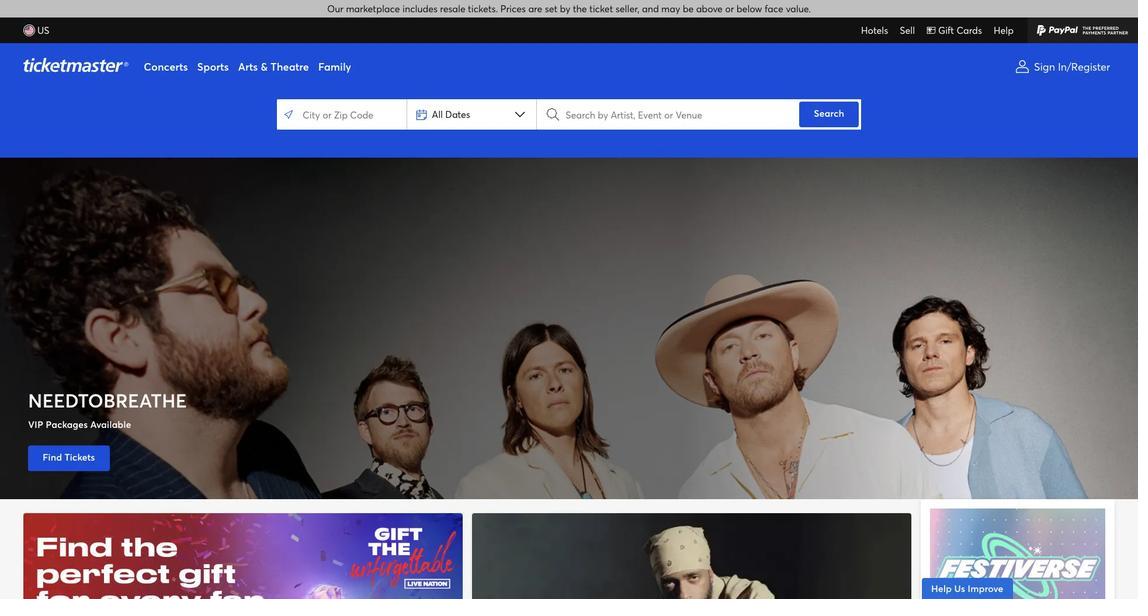 Task type: describe. For each thing, give the bounding box(es) containing it.
dates
[[446, 108, 470, 121]]

resale
[[440, 2, 466, 15]]

&
[[261, 60, 268, 74]]

face
[[765, 2, 784, 15]]

prices
[[501, 2, 526, 15]]

us button
[[18, 18, 55, 43]]

find tickets
[[43, 451, 95, 463]]

our
[[327, 2, 344, 15]]

search
[[814, 107, 845, 119]]

are
[[529, 2, 543, 15]]

cards
[[957, 24, 983, 36]]

above
[[697, 2, 723, 15]]

arts & theatre link
[[234, 43, 314, 90]]

sports
[[197, 60, 229, 74]]

find
[[43, 451, 62, 463]]

sell link
[[894, 18, 921, 43]]

concerts
[[144, 60, 188, 74]]

sign in/register button
[[1010, 43, 1121, 90]]

or
[[726, 2, 734, 15]]

gift cards link
[[921, 18, 988, 43]]

needtobreathe
[[28, 388, 187, 413]]

arts & theatre
[[238, 60, 309, 74]]

value.
[[786, 2, 811, 15]]

needtobreathe vip packages available
[[28, 388, 187, 431]]

help link
[[988, 18, 1020, 43]]

find tickets link
[[28, 446, 110, 472]]

all dates button
[[407, 100, 537, 130]]

Search by Artist, Event or Venue text field
[[561, 102, 797, 128]]

paypal preferred payments partner image
[[1028, 18, 1139, 43]]

sign
[[1035, 60, 1056, 74]]

tickets.
[[468, 2, 498, 15]]

gift cards
[[939, 24, 983, 36]]



Task type: locate. For each thing, give the bounding box(es) containing it.
hotels link
[[856, 18, 894, 43]]

the
[[573, 2, 587, 15]]

tickets
[[64, 451, 95, 463]]

hotels
[[862, 24, 889, 36]]

search button
[[800, 102, 859, 128]]

and
[[642, 2, 659, 15]]

may
[[662, 2, 681, 15]]

includes
[[403, 2, 438, 15]]

set
[[545, 2, 558, 15]]

vip
[[28, 419, 43, 431]]

sports link
[[193, 43, 234, 90]]

arts
[[238, 60, 258, 74]]

City or Zip Code field
[[279, 102, 405, 128]]

advertisement region
[[931, 509, 1106, 600]]

family
[[318, 60, 351, 74]]

none search field containing search
[[277, 100, 862, 130]]

gift
[[939, 24, 955, 36]]

family link
[[314, 43, 356, 90]]

concerts link
[[139, 43, 193, 90]]

by
[[560, 2, 571, 15]]

all dates
[[432, 108, 470, 121]]

all
[[432, 108, 443, 121]]

help
[[994, 24, 1014, 36]]

packages
[[46, 419, 88, 431]]

theatre
[[271, 60, 309, 74]]

below
[[737, 2, 763, 15]]

in/register
[[1059, 60, 1111, 74]]

ticket
[[590, 2, 613, 15]]

seller,
[[616, 2, 640, 15]]

be
[[683, 2, 694, 15]]

sign in/register
[[1035, 60, 1111, 74]]

our marketplace includes resale tickets. prices are set by the ticket seller, and may be above or below face value.
[[327, 2, 811, 15]]

available
[[90, 419, 131, 431]]

marketplace
[[346, 2, 400, 15]]

us
[[37, 24, 49, 36]]

sell
[[900, 24, 915, 36]]

None search field
[[277, 100, 862, 130]]



Task type: vqa. For each thing, say whether or not it's contained in the screenshot.
Sign In button
no



